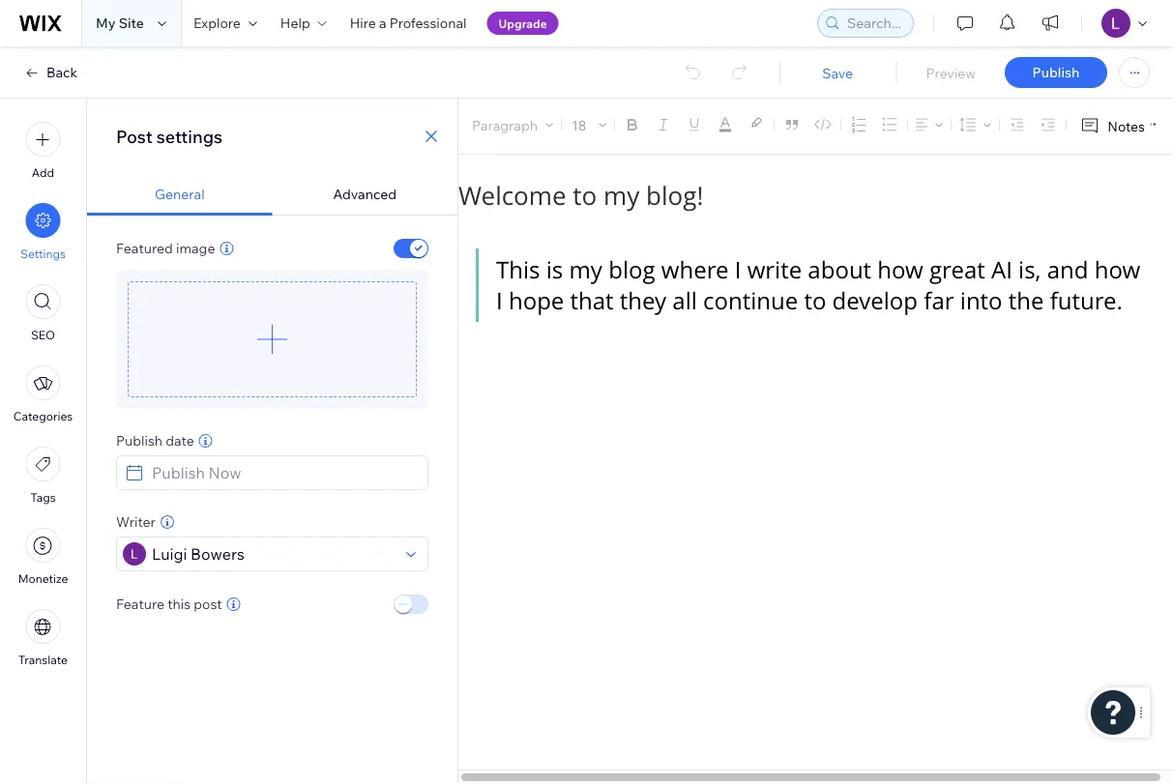 Task type: locate. For each thing, give the bounding box(es) containing it.
a
[[379, 15, 386, 31]]

publish for publish
[[1033, 64, 1080, 81]]

monetize button
[[18, 528, 68, 586]]

tags
[[30, 490, 56, 505]]

is,
[[1019, 254, 1041, 285]]

publish left date
[[116, 432, 163, 449]]

site
[[119, 15, 144, 31]]

write
[[747, 254, 802, 285]]

monetize
[[18, 572, 68, 586]]

help button
[[269, 0, 338, 46]]

this is my blog where i write about how great ai is, and how i hope that they all continue to develop far into the future.
[[496, 254, 1147, 316]]

my
[[96, 15, 116, 31]]

menu
[[0, 110, 86, 679]]

i left the write
[[735, 254, 741, 285]]

to
[[804, 285, 826, 316]]

how right the and
[[1095, 254, 1141, 285]]

far
[[924, 285, 954, 316]]

0 vertical spatial publish
[[1033, 64, 1080, 81]]

help
[[280, 15, 310, 31]]

publish for publish date
[[116, 432, 163, 449]]

into
[[960, 285, 1003, 316]]

Search... field
[[842, 10, 907, 37]]

post
[[116, 125, 153, 147]]

where
[[661, 254, 729, 285]]

0 horizontal spatial i
[[496, 285, 503, 316]]

0 horizontal spatial publish
[[116, 432, 163, 449]]

1 horizontal spatial how
[[1095, 254, 1141, 285]]

Publish date field
[[146, 457, 422, 489]]

publish up the notes button
[[1033, 64, 1080, 81]]

i
[[735, 254, 741, 285], [496, 285, 503, 316]]

and
[[1047, 254, 1089, 285]]

post settings
[[116, 125, 223, 147]]

how
[[878, 254, 923, 285], [1095, 254, 1141, 285]]

0 horizontal spatial how
[[878, 254, 923, 285]]

translate
[[18, 653, 68, 667]]

1 how from the left
[[878, 254, 923, 285]]

writer
[[116, 514, 156, 531]]

great
[[930, 254, 985, 285]]

menu containing add
[[0, 110, 86, 679]]

that
[[570, 285, 614, 316]]

advanced
[[333, 186, 397, 203]]

general button
[[87, 174, 272, 216]]

settings button
[[20, 203, 66, 261]]

settings
[[157, 125, 223, 147]]

i left hope
[[496, 285, 503, 316]]

blog
[[609, 254, 655, 285]]

1 vertical spatial publish
[[116, 432, 163, 449]]

back button
[[23, 64, 78, 81]]

feature
[[116, 596, 164, 613]]

Writer field
[[146, 538, 400, 571]]

develop
[[832, 285, 918, 316]]

hire a professional link
[[338, 0, 478, 46]]

1 horizontal spatial publish
[[1033, 64, 1080, 81]]

how left far
[[878, 254, 923, 285]]

my site
[[96, 15, 144, 31]]

tab list
[[87, 174, 458, 216]]

this
[[167, 596, 191, 613]]

hire a professional
[[350, 15, 467, 31]]

paragraph
[[472, 116, 538, 133]]

categories button
[[13, 366, 73, 424]]

publish inside button
[[1033, 64, 1080, 81]]

publish
[[1033, 64, 1080, 81], [116, 432, 163, 449]]

this
[[496, 254, 540, 285]]

general
[[155, 186, 205, 203]]



Task type: vqa. For each thing, say whether or not it's contained in the screenshot.
Text 'button' at top left
no



Task type: describe. For each thing, give the bounding box(es) containing it.
add
[[32, 165, 54, 180]]

translate button
[[18, 609, 68, 667]]

notes button
[[1073, 113, 1151, 139]]

hope
[[509, 285, 564, 316]]

advanced button
[[272, 174, 458, 216]]

save
[[822, 64, 853, 81]]

add button
[[26, 122, 60, 180]]

upgrade button
[[487, 12, 559, 35]]

save button
[[799, 64, 877, 81]]

categories
[[13, 409, 73, 424]]

explore
[[193, 15, 241, 31]]

notes
[[1108, 118, 1145, 134]]

back
[[46, 64, 78, 81]]

seo
[[31, 328, 55, 342]]

settings
[[20, 247, 66, 261]]

all
[[673, 285, 697, 316]]

professional
[[389, 15, 467, 31]]

2 how from the left
[[1095, 254, 1141, 285]]

my
[[569, 254, 603, 285]]

continue
[[703, 285, 798, 316]]

image
[[176, 240, 215, 257]]

upgrade
[[499, 16, 547, 30]]

featured
[[116, 240, 173, 257]]

Add a Catchy Title text field
[[458, 179, 1161, 213]]

hire
[[350, 15, 376, 31]]

is
[[546, 254, 563, 285]]

date
[[166, 432, 194, 449]]

feature this post
[[116, 596, 222, 613]]

ai
[[991, 254, 1013, 285]]

featured image
[[116, 240, 215, 257]]

tags button
[[26, 447, 60, 505]]

paragraph button
[[468, 111, 557, 138]]

the
[[1009, 285, 1044, 316]]

seo button
[[26, 284, 60, 342]]

post
[[194, 596, 222, 613]]

they
[[620, 285, 667, 316]]

tab list containing general
[[87, 174, 458, 216]]

about
[[808, 254, 872, 285]]

1 horizontal spatial i
[[735, 254, 741, 285]]

future.
[[1050, 285, 1123, 316]]

publish date
[[116, 432, 194, 449]]

publish button
[[1005, 57, 1108, 88]]



